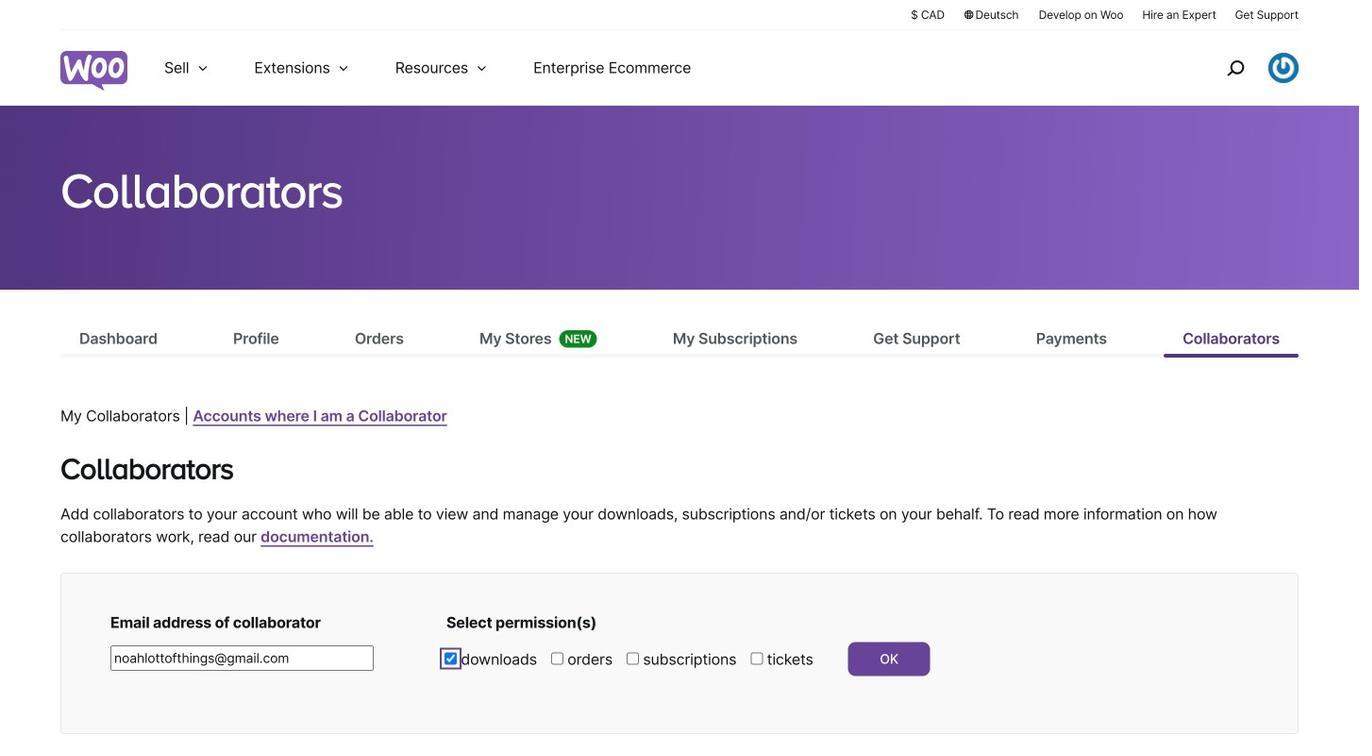 Task type: vqa. For each thing, say whether or not it's contained in the screenshot.
open account menu icon
yes



Task type: locate. For each thing, give the bounding box(es) containing it.
open account menu image
[[1269, 53, 1299, 83]]

None checkbox
[[627, 653, 639, 665]]

service navigation menu element
[[1187, 37, 1299, 99]]

None checkbox
[[445, 653, 457, 665], [551, 653, 563, 665], [751, 653, 763, 665], [445, 653, 457, 665], [551, 653, 563, 665], [751, 653, 763, 665]]

suchen image
[[1221, 53, 1251, 83]]



